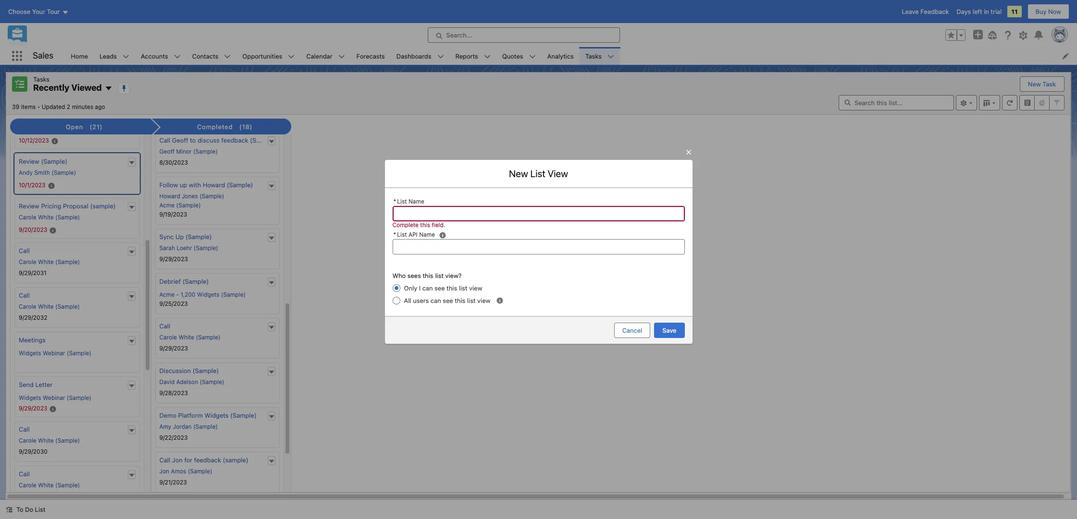 Task type: vqa. For each thing, say whether or not it's contained in the screenshot.


Task type: locate. For each thing, give the bounding box(es) containing it.
9/29/2032
[[19, 314, 47, 322]]

text default image for meetings
[[128, 338, 135, 345]]

(sample) inside the acme - 1,200 widgets (sample) 9/25/2023
[[221, 291, 246, 298]]

acme
[[159, 202, 175, 209], [159, 291, 175, 298]]

carole white (sample) link for 9/29/2031
[[19, 259, 80, 266]]

left
[[973, 8, 982, 15]]

can right i
[[422, 285, 433, 292]]

sales
[[33, 51, 53, 61]]

can
[[422, 285, 433, 292], [431, 297, 441, 305]]

pricing
[[41, 202, 61, 210]]

2 review from the top
[[19, 202, 39, 210]]

feedback
[[221, 137, 248, 144], [194, 457, 221, 464]]

demo platform widgets (sample)
[[159, 412, 257, 420]]

text default image for amy jordan (sample) link
[[268, 414, 275, 420]]

1 vertical spatial new
[[509, 168, 528, 179]]

accounts list item
[[135, 47, 186, 65]]

carole up 9/29/2032
[[19, 303, 36, 311]]

acme - 1,200 widgets (sample) link
[[159, 291, 246, 298]]

jon
[[172, 457, 183, 464], [159, 468, 169, 475]]

who
[[392, 272, 406, 280]]

users
[[413, 297, 429, 305]]

with
[[189, 181, 201, 189]]

2 vertical spatial list
[[467, 297, 476, 305]]

white for 9/29/2023
[[179, 334, 194, 341]]

carole white (sample) up 9/29/2032
[[19, 303, 80, 311]]

1 horizontal spatial jon
[[172, 457, 183, 464]]

0 vertical spatial acme
[[159, 202, 175, 209]]

updated
[[42, 103, 65, 110]]

list for users
[[467, 297, 476, 305]]

text default image
[[268, 138, 275, 145], [268, 280, 275, 286], [128, 338, 135, 345], [268, 369, 275, 376], [268, 458, 275, 465]]

complete this field. alert
[[392, 222, 445, 229]]

list
[[65, 47, 1077, 65]]

jordan
[[173, 423, 192, 431]]

send letter link
[[19, 381, 53, 389]]

home link
[[65, 47, 94, 65]]

name up complete this field. alert
[[408, 198, 424, 205]]

call link
[[19, 247, 30, 255], [19, 292, 30, 299], [159, 323, 170, 330], [19, 426, 30, 434], [19, 471, 30, 478]]

1 vertical spatial jon
[[159, 468, 169, 475]]

search...
[[446, 31, 472, 39]]

0 horizontal spatial new
[[509, 168, 528, 179]]

acme up "9/19/2023"
[[159, 202, 175, 209]]

0 vertical spatial widgets webinar (sample) link
[[19, 350, 91, 357]]

field.
[[432, 222, 445, 229]]

1 review from the top
[[19, 158, 39, 165]]

call down the 9/25/2023
[[159, 323, 170, 330]]

call link down 9/29/2031
[[19, 292, 30, 299]]

feedback down (18) at the left top of the page
[[221, 137, 248, 144]]

1 vertical spatial *
[[393, 231, 396, 239]]

carole white (sample) up 9/29/2031
[[19, 259, 80, 266]]

minor
[[176, 148, 192, 155]]

9/28/2023
[[159, 390, 188, 397]]

0 vertical spatial new
[[1028, 80, 1041, 88]]

sarah
[[159, 245, 175, 252]]

quotes link
[[496, 47, 529, 65]]

list right do
[[35, 506, 45, 514]]

geoff minor (sample) link
[[159, 148, 218, 155]]

jon left the for
[[172, 457, 183, 464]]

geoff
[[172, 137, 188, 144], [159, 148, 175, 155]]

this down only i can see this list view at the bottom of page
[[455, 297, 465, 305]]

howard down 'follow'
[[159, 193, 180, 200]]

1 widgets webinar (sample) link from the top
[[19, 350, 91, 357]]

view down only i can see this list view at the bottom of page
[[477, 297, 491, 305]]

0 horizontal spatial howard
[[159, 193, 180, 200]]

Search Recently Viewed list view. search field
[[839, 95, 954, 110]]

carole up do
[[19, 482, 36, 489]]

list down complete
[[397, 231, 407, 239]]

widgets webinar (sample) down meetings
[[19, 350, 91, 357]]

1 vertical spatial widgets webinar (sample) link
[[19, 395, 91, 402]]

1 vertical spatial list
[[459, 285, 467, 292]]

to do list button
[[0, 500, 51, 520]]

call link down 9/20/2023
[[19, 247, 30, 255]]

9/19/2023
[[159, 211, 187, 218]]

carole white (sample) link up 9/29/2031
[[19, 259, 80, 266]]

new left the view in the top right of the page
[[509, 168, 528, 179]]

dashboards link
[[391, 47, 437, 65]]

(sample)
[[250, 137, 276, 144], [193, 148, 218, 155], [41, 158, 67, 165], [52, 169, 76, 176], [227, 181, 253, 189], [200, 193, 224, 200], [176, 202, 201, 209], [55, 214, 80, 221], [185, 233, 212, 241], [194, 245, 218, 252], [55, 259, 80, 266], [182, 278, 209, 286], [221, 291, 246, 298], [55, 303, 80, 311], [196, 334, 220, 341], [67, 350, 91, 357], [193, 367, 219, 375], [200, 379, 224, 386], [67, 395, 91, 402], [230, 412, 257, 420], [193, 423, 218, 431], [55, 437, 80, 445], [188, 468, 212, 475], [55, 482, 80, 489]]

list down view?
[[459, 285, 467, 292]]

forecasts link
[[351, 47, 391, 65]]

0 horizontal spatial tasks
[[33, 75, 50, 83]]

follow up with howard (sample)
[[159, 181, 253, 189]]

1 vertical spatial see
[[443, 297, 453, 305]]

up
[[180, 181, 187, 189]]

save button
[[654, 323, 685, 338]]

carole white (sample) link up 9/29/2032
[[19, 303, 80, 311]]

call link for 9/29/2023
[[159, 323, 170, 330]]

howard right with
[[203, 181, 225, 189]]

2 webinar from the top
[[43, 395, 65, 402]]

i
[[419, 285, 421, 292]]

white up 9/29/2030
[[38, 437, 54, 445]]

1 vertical spatial 9/29/2023
[[159, 345, 188, 352]]

text default image for discussion (sample)
[[268, 369, 275, 376]]

white up 9/29/2031
[[38, 259, 54, 266]]

1 vertical spatial widgets webinar (sample)
[[19, 395, 91, 402]]

carole white (sample) link for 9/29/2032
[[19, 303, 80, 311]]

amy jordan (sample)
[[159, 423, 218, 431]]

name down complete this field.
[[419, 231, 435, 239]]

new inside new task button
[[1028, 80, 1041, 88]]

9/29/2023 up "discussion"
[[159, 345, 188, 352]]

this down view?
[[447, 285, 457, 292]]

0 vertical spatial *
[[393, 198, 396, 205]]

(sample) right the for
[[223, 457, 248, 464]]

(sample) right proposal
[[90, 202, 116, 210]]

list up only i can see this list view at the bottom of page
[[435, 272, 444, 280]]

meetings
[[19, 336, 46, 344]]

view up all users can see this list view
[[469, 285, 482, 292]]

view for only i can see this list view
[[469, 285, 482, 292]]

view?
[[445, 272, 462, 280]]

None search field
[[839, 95, 954, 110]]

1 vertical spatial geoff
[[159, 148, 175, 155]]

jon up the 9/21/2023
[[159, 468, 169, 475]]

see up all users can see this list view
[[435, 285, 445, 292]]

1 vertical spatial view
[[477, 297, 491, 305]]

new left task
[[1028, 80, 1041, 88]]

feedback right the for
[[194, 457, 221, 464]]

widgets inside the acme - 1,200 widgets (sample) 9/25/2023
[[197, 291, 219, 298]]

text default image for 9/29/2023's carole white (sample) link
[[268, 324, 275, 331]]

contacts link
[[186, 47, 224, 65]]

1 vertical spatial can
[[431, 297, 441, 305]]

dashboards
[[396, 52, 431, 60]]

text default image for debrief (sample)
[[268, 280, 275, 286]]

widgets webinar (sample) link down meetings
[[19, 350, 91, 357]]

who sees this list view?
[[392, 272, 462, 280]]

can down only i can see this list view at the bottom of page
[[431, 297, 441, 305]]

sync up (sample) link
[[159, 233, 212, 241]]

tasks right analytics link
[[585, 52, 602, 60]]

text default image for carole white (sample) link corresponding to 9/29/2030
[[128, 428, 135, 434]]

0 vertical spatial widgets webinar (sample)
[[19, 350, 91, 357]]

9/29/2023 down send letter
[[19, 405, 47, 412]]

list for i
[[459, 285, 467, 292]]

jones
[[182, 193, 198, 200]]

list down only i can see this list view at the bottom of page
[[467, 297, 476, 305]]

white up 9/29/2032
[[38, 303, 54, 311]]

11
[[1011, 8, 1018, 15]]

items
[[21, 103, 36, 110]]

0 vertical spatial (sample)
[[90, 202, 116, 210]]

2 * from the top
[[393, 231, 396, 239]]

0 horizontal spatial jon
[[159, 468, 169, 475]]

text default image
[[128, 159, 135, 166], [268, 183, 275, 190], [128, 204, 135, 211], [268, 235, 275, 242], [128, 249, 135, 256], [128, 294, 135, 300], [496, 297, 503, 304], [268, 324, 275, 331], [128, 383, 135, 390], [268, 414, 275, 420], [128, 428, 135, 434], [128, 472, 135, 479], [6, 507, 12, 513]]

new list view
[[509, 168, 568, 179]]

1 vertical spatial acme
[[159, 291, 175, 298]]

geoff up 8/30/2023
[[159, 148, 175, 155]]

carole white (sample) link up discussion (sample)
[[159, 334, 220, 341]]

white up discussion (sample)
[[179, 334, 194, 341]]

tasks inside list item
[[585, 52, 602, 60]]

carole
[[19, 214, 36, 221], [19, 259, 36, 266], [19, 303, 36, 311], [159, 334, 177, 341], [19, 437, 36, 445], [19, 482, 36, 489]]

8/30/2023
[[159, 159, 188, 166]]

*
[[393, 198, 396, 205], [393, 231, 396, 239]]

carole white (sample) up 9/29/2030
[[19, 437, 80, 445]]

call up 8/30/2023
[[159, 137, 170, 144]]

0 vertical spatial can
[[422, 285, 433, 292]]

0 vertical spatial review
[[19, 158, 39, 165]]

cancel
[[622, 327, 642, 334]]

carole white (sample) up to do list
[[19, 482, 80, 489]]

1 * from the top
[[393, 198, 396, 205]]

andy smith (sample)
[[19, 169, 76, 176]]

0 vertical spatial view
[[469, 285, 482, 292]]

* down complete
[[393, 231, 396, 239]]

buy
[[1035, 8, 1047, 15]]

howard jones (sample) acme (sample) 9/19/2023
[[159, 193, 224, 218]]

group
[[945, 29, 966, 41]]

calendar list item
[[301, 47, 351, 65]]

9/29/2023 down the sarah
[[159, 256, 188, 263]]

carole white (sample) for 9/29/2030
[[19, 437, 80, 445]]

* for * list name
[[393, 198, 396, 205]]

view for all users can see this list view
[[477, 297, 491, 305]]

list left the view in the top right of the page
[[530, 168, 545, 179]]

text default image for andy smith (sample) 'link'
[[128, 159, 135, 166]]

0 vertical spatial webinar
[[43, 350, 65, 357]]

carole up 9/29/2030
[[19, 437, 36, 445]]

follow up with howard (sample) link
[[159, 181, 253, 189]]

widgets right 1,200
[[197, 291, 219, 298]]

0 horizontal spatial feedback
[[194, 457, 221, 464]]

widgets webinar (sample) link down letter
[[19, 395, 91, 402]]

send
[[19, 381, 34, 389]]

recently
[[33, 83, 69, 93]]

call geoff to discuss feedback (sample)
[[159, 137, 276, 144]]

calendar
[[306, 52, 332, 60]]

buy now
[[1035, 8, 1061, 15]]

see down only i can see this list view at the bottom of page
[[443, 297, 453, 305]]

call up 9/29/2030
[[19, 426, 30, 434]]

webinar down letter
[[43, 395, 65, 402]]

0 vertical spatial 9/29/2023
[[159, 256, 188, 263]]

text default image for carole white (sample) link associated with 9/29/2032
[[128, 294, 135, 300]]

list up complete
[[397, 198, 407, 205]]

see for i
[[435, 285, 445, 292]]

tasks
[[585, 52, 602, 60], [33, 75, 50, 83]]

text default image for call geoff to discuss feedback (sample)
[[268, 138, 275, 145]]

2 widgets webinar (sample) from the top
[[19, 395, 91, 402]]

2 vertical spatial 9/29/2023
[[19, 405, 47, 412]]

to
[[190, 137, 196, 144]]

carole white (sample) link up 9/29/2030
[[19, 437, 80, 445]]

platform
[[178, 412, 203, 420]]

acme (sample) link
[[159, 202, 201, 209]]

None text field
[[392, 206, 685, 222], [392, 240, 685, 255], [392, 206, 685, 222], [392, 240, 685, 255]]

contacts list item
[[186, 47, 237, 65]]

1 horizontal spatial new
[[1028, 80, 1041, 88]]

widgets
[[197, 291, 219, 298], [19, 350, 41, 357], [19, 395, 41, 402], [205, 412, 229, 420]]

1 horizontal spatial feedback
[[221, 137, 248, 144]]

1 horizontal spatial tasks
[[585, 52, 602, 60]]

review down the 10/1/2023
[[19, 202, 39, 210]]

david
[[159, 379, 175, 386]]

trial
[[991, 8, 1002, 15]]

2 widgets webinar (sample) link from the top
[[19, 395, 91, 402]]

1 vertical spatial (sample)
[[223, 457, 248, 464]]

1 horizontal spatial howard
[[203, 181, 225, 189]]

can for i
[[422, 285, 433, 292]]

leads list item
[[94, 47, 135, 65]]

* up complete
[[393, 198, 396, 205]]

1 vertical spatial review
[[19, 202, 39, 210]]

call link up 9/29/2030
[[19, 426, 30, 434]]

carole down the 9/25/2023
[[159, 334, 177, 341]]

0 vertical spatial see
[[435, 285, 445, 292]]

text default image for carole white (sample) link corresponding to 9/29/2031
[[128, 249, 135, 256]]

opportunities
[[242, 52, 282, 60]]

viewed
[[71, 83, 102, 93]]

text default image inside to do list button
[[6, 507, 12, 513]]

9/20/2023
[[19, 226, 47, 234]]

acme - 1,200 widgets (sample) 9/25/2023
[[159, 291, 246, 308]]

leave feedback
[[902, 8, 949, 15]]

send letter
[[19, 381, 53, 389]]

call link down the 9/25/2023
[[159, 323, 170, 330]]

1 acme from the top
[[159, 202, 175, 209]]

0 vertical spatial tasks
[[585, 52, 602, 60]]

geoff up the minor
[[172, 137, 188, 144]]

1 vertical spatial tasks
[[33, 75, 50, 83]]

widgets webinar (sample) down letter
[[19, 395, 91, 402]]

1 vertical spatial webinar
[[43, 395, 65, 402]]

carole up 9/20/2023
[[19, 214, 36, 221]]

2 acme from the top
[[159, 291, 175, 298]]

review up andy
[[19, 158, 39, 165]]

minutes
[[72, 103, 93, 110]]

carole white (sample)
[[19, 214, 80, 221], [19, 259, 80, 266], [19, 303, 80, 311], [159, 334, 220, 341], [19, 437, 80, 445], [19, 482, 80, 489]]

debrief (sample)
[[159, 278, 209, 286]]

1 vertical spatial howard
[[159, 193, 180, 200]]

1 webinar from the top
[[43, 350, 65, 357]]

39 items • updated 2 minutes ago
[[12, 103, 105, 110]]

white down the pricing
[[38, 214, 54, 221]]

webinar down meetings
[[43, 350, 65, 357]]

tasks down sales
[[33, 75, 50, 83]]

carole white (sample) link for 9/29/2023
[[159, 334, 220, 341]]

1 widgets webinar (sample) from the top
[[19, 350, 91, 357]]

carole up 9/29/2031
[[19, 259, 36, 266]]

0 vertical spatial feedback
[[221, 137, 248, 144]]

quotes list item
[[496, 47, 541, 65]]

carole for 9/29/2031
[[19, 259, 36, 266]]

text default image for call jon for feedback (sample)
[[268, 458, 275, 465]]

carole white (sample) up discussion (sample)
[[159, 334, 220, 341]]

acme left - at bottom left
[[159, 291, 175, 298]]



Task type: describe. For each thing, give the bounding box(es) containing it.
proposal
[[63, 202, 88, 210]]

only i can see this list view
[[404, 285, 482, 292]]

jon amos (sample)
[[159, 468, 212, 475]]

carole for 9/29/2030
[[19, 437, 36, 445]]

contacts
[[192, 52, 218, 60]]

david adelson (sample)
[[159, 379, 224, 386]]

geoff minor (sample)
[[159, 148, 218, 155]]

amy jordan (sample) link
[[159, 423, 218, 431]]

tasks link
[[579, 47, 607, 65]]

text default image for carole white (sample) link above to do list
[[128, 472, 135, 479]]

adelson
[[176, 379, 198, 386]]

10/1/2023
[[19, 182, 45, 189]]

discuss
[[198, 137, 220, 144]]

list for api
[[397, 231, 407, 239]]

see for users
[[443, 297, 453, 305]]

search... button
[[428, 27, 620, 43]]

9/29/2023 for call
[[159, 345, 188, 352]]

call down 9/20/2023
[[19, 247, 30, 255]]

call link for 9/29/2031
[[19, 247, 30, 255]]

amos
[[171, 468, 186, 475]]

quotes
[[502, 52, 523, 60]]

list for view
[[530, 168, 545, 179]]

smith
[[34, 169, 50, 176]]

call link for 9/29/2030
[[19, 426, 30, 434]]

up
[[175, 233, 184, 241]]

0 vertical spatial geoff
[[172, 137, 188, 144]]

widgets webinar (sample) link for send letter
[[19, 395, 91, 402]]

call link for 9/29/2032
[[19, 292, 30, 299]]

call down 9/29/2030
[[19, 471, 30, 478]]

1 vertical spatial name
[[419, 231, 435, 239]]

api
[[408, 231, 418, 239]]

ago
[[95, 103, 105, 110]]

now
[[1048, 8, 1061, 15]]

9/29/2023 for sync up (sample)
[[159, 256, 188, 263]]

complete this field.
[[392, 222, 445, 229]]

open
[[66, 123, 83, 131]]

select list display image
[[979, 95, 1000, 110]]

acme inside the acme - 1,200 widgets (sample) 9/25/2023
[[159, 291, 175, 298]]

list for name
[[397, 198, 407, 205]]

can for users
[[431, 297, 441, 305]]

days left in trial
[[957, 8, 1002, 15]]

to
[[16, 506, 23, 514]]

amy
[[159, 423, 171, 431]]

white for 9/29/2031
[[38, 259, 54, 266]]

white for 9/29/2032
[[38, 303, 54, 311]]

follow
[[159, 181, 178, 189]]

0 vertical spatial howard
[[203, 181, 225, 189]]

tasks list item
[[579, 47, 620, 65]]

call left the for
[[159, 457, 170, 464]]

recently viewed|tasks|list view element
[[6, 72, 1071, 507]]

new for new task
[[1028, 80, 1041, 88]]

only
[[404, 285, 417, 292]]

carole for 9/29/2032
[[19, 303, 36, 311]]

jon amos (sample) link
[[159, 468, 212, 475]]

review for review pricing proposal (sample)
[[19, 202, 39, 210]]

review for review (sample)
[[19, 158, 39, 165]]

webinar for send letter
[[43, 395, 65, 402]]

text default image for carole white (sample) link below the pricing
[[128, 204, 135, 211]]

webinar for meetings
[[43, 350, 65, 357]]

call jon for feedback (sample)
[[159, 457, 248, 464]]

andy smith (sample) link
[[19, 169, 76, 176]]

analytics link
[[541, 47, 579, 65]]

leave feedback link
[[902, 8, 949, 15]]

carole white (sample) for 9/29/2032
[[19, 303, 80, 311]]

text default image for the howard jones (sample) link
[[268, 183, 275, 190]]

9/29/2031
[[19, 270, 46, 277]]

cancel button
[[614, 323, 650, 338]]

acme inside "howard jones (sample) acme (sample) 9/19/2023"
[[159, 202, 175, 209]]

analytics
[[547, 52, 574, 60]]

list view controls image
[[956, 95, 977, 110]]

recently viewed
[[33, 83, 102, 93]]

opportunities list item
[[237, 47, 301, 65]]

text default image for sarah loehr (sample) link
[[268, 235, 275, 242]]

new for new list view
[[509, 168, 528, 179]]

discussion (sample)
[[159, 367, 219, 375]]

widgets webinar (sample) for send letter
[[19, 395, 91, 402]]

call link down 9/29/2030
[[19, 471, 30, 478]]

sees
[[407, 272, 421, 280]]

discussion (sample) link
[[159, 367, 219, 375]]

new task button
[[1020, 77, 1064, 91]]

dashboards list item
[[391, 47, 450, 65]]

calendar link
[[301, 47, 338, 65]]

call down 9/29/2031
[[19, 292, 30, 299]]

view
[[548, 168, 568, 179]]

debrief (sample) link
[[159, 278, 209, 286]]

leads link
[[94, 47, 123, 65]]

0 vertical spatial jon
[[172, 457, 183, 464]]

* list name
[[393, 198, 424, 205]]

carole for 9/29/2023
[[159, 334, 177, 341]]

carole white (sample) down the pricing
[[19, 214, 80, 221]]

widgets right platform
[[205, 412, 229, 420]]

white up to do list
[[38, 482, 54, 489]]

* for * list api name
[[393, 231, 396, 239]]

this right sees
[[423, 272, 433, 280]]

do
[[25, 506, 33, 514]]

save
[[662, 327, 676, 334]]

completed
[[197, 123, 233, 131]]

andy
[[19, 169, 33, 176]]

reports link
[[450, 47, 484, 65]]

0 vertical spatial list
[[435, 272, 444, 280]]

debrief
[[159, 278, 181, 286]]

1 horizontal spatial (sample)
[[223, 457, 248, 464]]

forecasts
[[356, 52, 385, 60]]

carole white (sample) link for 9/29/2030
[[19, 437, 80, 445]]

carole white (sample) link down the pricing
[[19, 214, 80, 221]]

list inside button
[[35, 506, 45, 514]]

recently viewed status
[[12, 103, 42, 110]]

reports
[[455, 52, 478, 60]]

feedback
[[921, 8, 949, 15]]

letter
[[35, 381, 53, 389]]

list containing home
[[65, 47, 1077, 65]]

buy now button
[[1027, 4, 1069, 19]]

carole white (sample) for 9/29/2031
[[19, 259, 80, 266]]

1,200
[[181, 291, 195, 298]]

9/25/2023
[[159, 300, 188, 308]]

sync
[[159, 233, 174, 241]]

review pricing proposal (sample)
[[19, 202, 116, 210]]

widgets down send
[[19, 395, 41, 402]]

this left field.
[[420, 222, 430, 229]]

carole white (sample) link up to do list
[[19, 482, 80, 489]]

carole white (sample) for 9/29/2023
[[159, 334, 220, 341]]

howard inside "howard jones (sample) acme (sample) 9/19/2023"
[[159, 193, 180, 200]]

0 vertical spatial name
[[408, 198, 424, 205]]

widgets webinar (sample) for meetings
[[19, 350, 91, 357]]

* list api name
[[393, 231, 435, 239]]

call jon for feedback (sample) link
[[159, 457, 248, 464]]

demo
[[159, 412, 176, 420]]

widgets webinar (sample) link for meetings
[[19, 350, 91, 357]]

task
[[1043, 80, 1056, 88]]

0 horizontal spatial (sample)
[[90, 202, 116, 210]]

widgets down meetings
[[19, 350, 41, 357]]

new task
[[1028, 80, 1056, 88]]

(21)
[[90, 123, 103, 131]]

1 vertical spatial feedback
[[194, 457, 221, 464]]

review (sample) link
[[19, 158, 67, 165]]

to do list
[[16, 506, 45, 514]]

9/22/2023
[[159, 435, 188, 442]]

white for 9/29/2030
[[38, 437, 54, 445]]

all users can see this list view
[[404, 297, 491, 305]]

reports list item
[[450, 47, 496, 65]]

•
[[37, 103, 40, 110]]

david adelson (sample) link
[[159, 379, 224, 386]]



